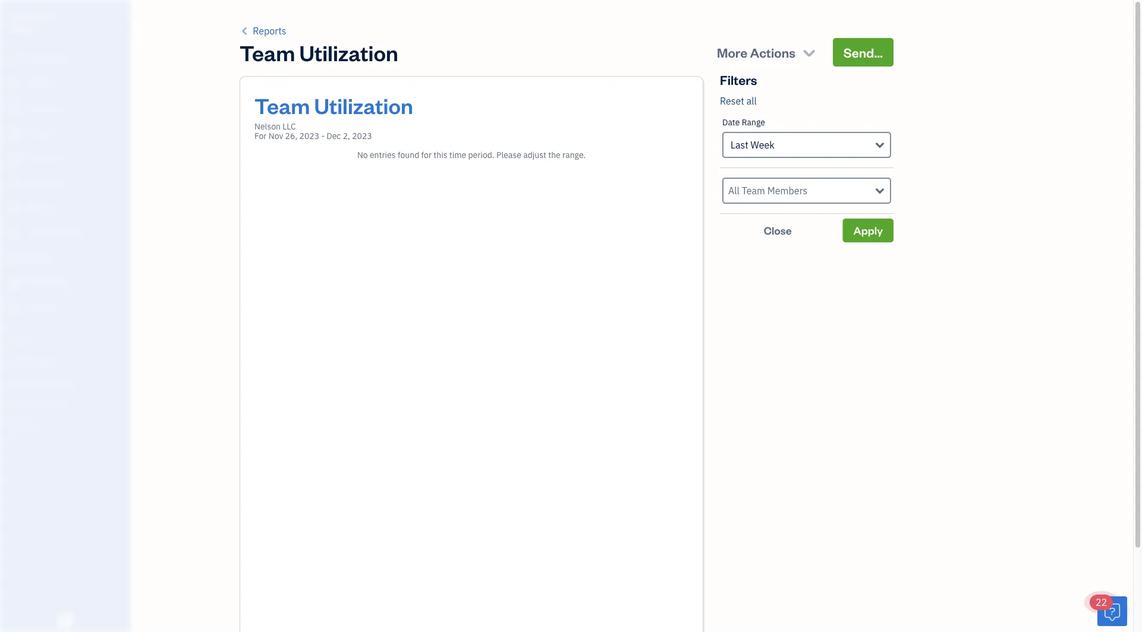 Task type: locate. For each thing, give the bounding box(es) containing it.
invoice image
[[8, 128, 22, 140]]

apply
[[854, 224, 883, 238]]

and
[[29, 379, 41, 389]]

1 vertical spatial utilization
[[314, 91, 413, 119]]

nelson up owner
[[10, 11, 37, 22]]

utilization inside team utilization nelson llc for nov 26, 2023 - dec 2, 2023
[[314, 91, 413, 119]]

team for team utilization
[[240, 38, 295, 66]]

dec
[[327, 131, 341, 142]]

team
[[240, 38, 295, 66], [255, 91, 310, 119], [9, 357, 28, 367]]

1 horizontal spatial 2023
[[352, 131, 372, 142]]

1 horizontal spatial nelson
[[255, 121, 281, 132]]

items and services link
[[3, 374, 127, 395]]

llc
[[38, 11, 55, 22], [283, 121, 296, 132]]

0 vertical spatial utilization
[[300, 38, 398, 66]]

client image
[[8, 78, 22, 90]]

0 vertical spatial team
[[240, 38, 295, 66]]

date range element
[[720, 108, 894, 168]]

apps link
[[3, 330, 127, 351]]

reset all button
[[720, 94, 757, 108]]

all
[[747, 95, 757, 107]]

actions
[[750, 44, 796, 61]]

team inside team utilization nelson llc for nov 26, 2023 - dec 2, 2023
[[255, 91, 310, 119]]

owner
[[10, 23, 33, 33]]

apps
[[9, 335, 27, 345]]

2023
[[299, 131, 319, 142], [352, 131, 372, 142]]

llc inside team utilization nelson llc for nov 26, 2023 - dec 2, 2023
[[283, 121, 296, 132]]

project image
[[8, 203, 22, 215]]

more actions button
[[707, 38, 828, 67]]

send…
[[844, 44, 883, 61]]

0 horizontal spatial 2023
[[299, 131, 319, 142]]

for
[[421, 150, 432, 161]]

settings link
[[3, 418, 127, 439]]

chevronleft image
[[240, 24, 251, 38]]

All Team Members search field
[[729, 184, 876, 198]]

last week
[[731, 139, 775, 151]]

time
[[450, 150, 466, 161]]

estimate image
[[8, 103, 22, 115]]

filters
[[720, 71, 757, 88]]

nelson inside team utilization nelson llc for nov 26, 2023 - dec 2, 2023
[[255, 121, 281, 132]]

2,
[[343, 131, 350, 142]]

nelson left "26,"
[[255, 121, 281, 132]]

reports
[[253, 25, 286, 37]]

22 button
[[1090, 595, 1128, 627]]

nelson
[[10, 11, 37, 22], [255, 121, 281, 132]]

0 vertical spatial nelson
[[10, 11, 37, 22]]

1 vertical spatial team
[[255, 91, 310, 119]]

close button
[[720, 219, 836, 243]]

period.
[[468, 150, 495, 161]]

items
[[9, 379, 27, 389]]

this
[[434, 150, 448, 161]]

utilization
[[300, 38, 398, 66], [314, 91, 413, 119]]

1 horizontal spatial llc
[[283, 121, 296, 132]]

0 horizontal spatial llc
[[38, 11, 55, 22]]

1 vertical spatial nelson
[[255, 121, 281, 132]]

reset
[[720, 95, 745, 107]]

2023 right 2,
[[352, 131, 372, 142]]

main element
[[0, 0, 161, 633]]

2 2023 from the left
[[352, 131, 372, 142]]

last
[[731, 139, 749, 151]]

more
[[717, 44, 748, 61]]

1 2023 from the left
[[299, 131, 319, 142]]

date
[[723, 117, 740, 128]]

for
[[255, 131, 267, 142]]

team up items
[[9, 357, 28, 367]]

team inside team members link
[[9, 357, 28, 367]]

0 vertical spatial llc
[[38, 11, 55, 22]]

2 vertical spatial team
[[9, 357, 28, 367]]

llc inside nelson llc owner
[[38, 11, 55, 22]]

please
[[497, 150, 522, 161]]

team up nov
[[255, 91, 310, 119]]

22
[[1096, 597, 1108, 609]]

2023 left -
[[299, 131, 319, 142]]

timer image
[[8, 228, 22, 240]]

team down 'reports'
[[240, 38, 295, 66]]

services
[[43, 379, 72, 389]]

0 horizontal spatial nelson
[[10, 11, 37, 22]]

1 vertical spatial llc
[[283, 121, 296, 132]]

nov
[[269, 131, 283, 142]]

range.
[[563, 150, 586, 161]]



Task type: describe. For each thing, give the bounding box(es) containing it.
members
[[29, 357, 61, 367]]

bank
[[9, 401, 26, 411]]

chevrondown image
[[801, 44, 818, 61]]

chart image
[[8, 278, 22, 290]]

team utilization nelson llc for nov 26, 2023 - dec 2, 2023
[[255, 91, 413, 142]]

money image
[[8, 253, 22, 265]]

reports button
[[240, 24, 286, 38]]

nelson inside nelson llc owner
[[10, 11, 37, 22]]

payment image
[[8, 153, 22, 165]]

settings
[[9, 423, 36, 433]]

the
[[549, 150, 561, 161]]

team utilization
[[240, 38, 398, 66]]

no
[[357, 150, 368, 161]]

no entries found for this time period. please adjust the range.
[[357, 150, 586, 161]]

expense image
[[8, 178, 22, 190]]

reset all
[[720, 95, 757, 107]]

connections
[[28, 401, 70, 411]]

dashboard image
[[8, 53, 22, 65]]

week
[[751, 139, 775, 151]]

close
[[764, 224, 792, 238]]

more actions
[[717, 44, 796, 61]]

-
[[321, 131, 325, 142]]

team for team members
[[9, 357, 28, 367]]

nelson llc owner
[[10, 11, 55, 33]]

team for team utilization nelson llc for nov 26, 2023 - dec 2, 2023
[[255, 91, 310, 119]]

adjust
[[524, 150, 547, 161]]

items and services
[[9, 379, 72, 389]]

resource center badge image
[[1098, 597, 1128, 627]]

26,
[[285, 131, 298, 142]]

apply button
[[843, 219, 894, 243]]

date range
[[723, 117, 765, 128]]

bank connections link
[[3, 396, 127, 417]]

utilization for team utilization
[[300, 38, 398, 66]]

freshbooks image
[[56, 614, 75, 628]]

bank connections
[[9, 401, 70, 411]]

range
[[742, 117, 765, 128]]

report image
[[8, 303, 22, 315]]

send… button
[[833, 38, 894, 67]]

entries
[[370, 150, 396, 161]]

found
[[398, 150, 419, 161]]

utilization for team utilization nelson llc for nov 26, 2023 - dec 2, 2023
[[314, 91, 413, 119]]

team members
[[9, 357, 61, 367]]

Date Range field
[[723, 132, 892, 158]]

team members link
[[3, 352, 127, 373]]



Task type: vqa. For each thing, say whether or not it's contained in the screenshot.
your in the Assign a Project Manager Bring your team on board and choose who's responsible for keeping an eye on project progress. Learn More
no



